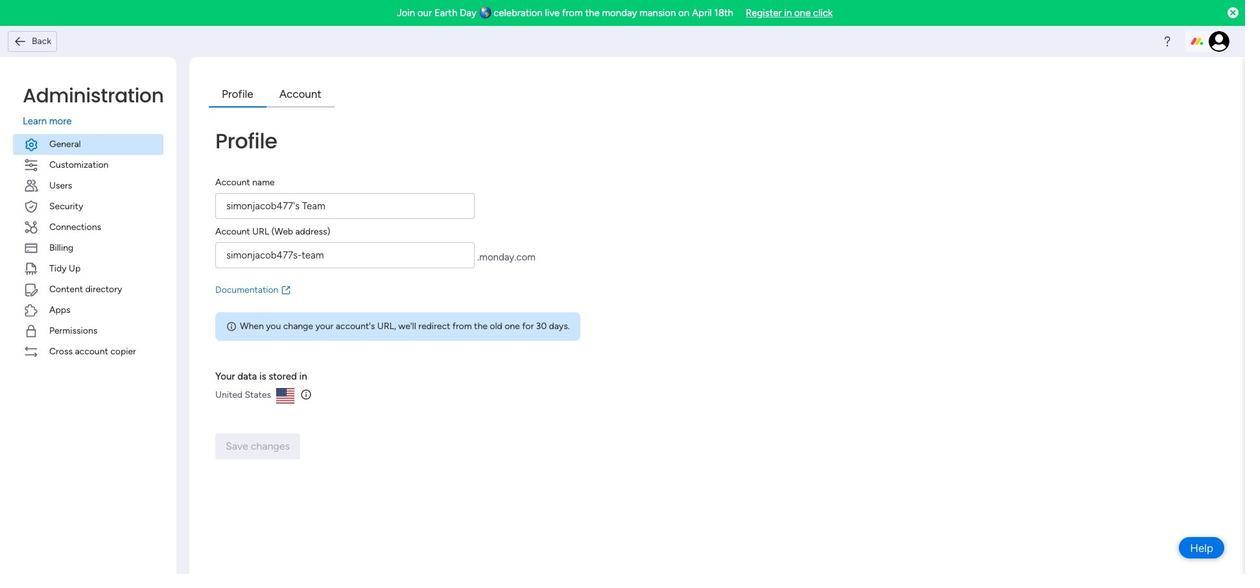Task type: vqa. For each thing, say whether or not it's contained in the screenshot.
First Board inside Quick search results 'list box'
no



Task type: describe. For each thing, give the bounding box(es) containing it.
help image
[[1162, 35, 1175, 48]]



Task type: locate. For each thing, give the bounding box(es) containing it.
None text field
[[215, 193, 475, 219]]

None text field
[[215, 242, 475, 268]]

jacob simon image
[[1210, 31, 1230, 52]]

back to workspace image
[[14, 35, 27, 48]]



